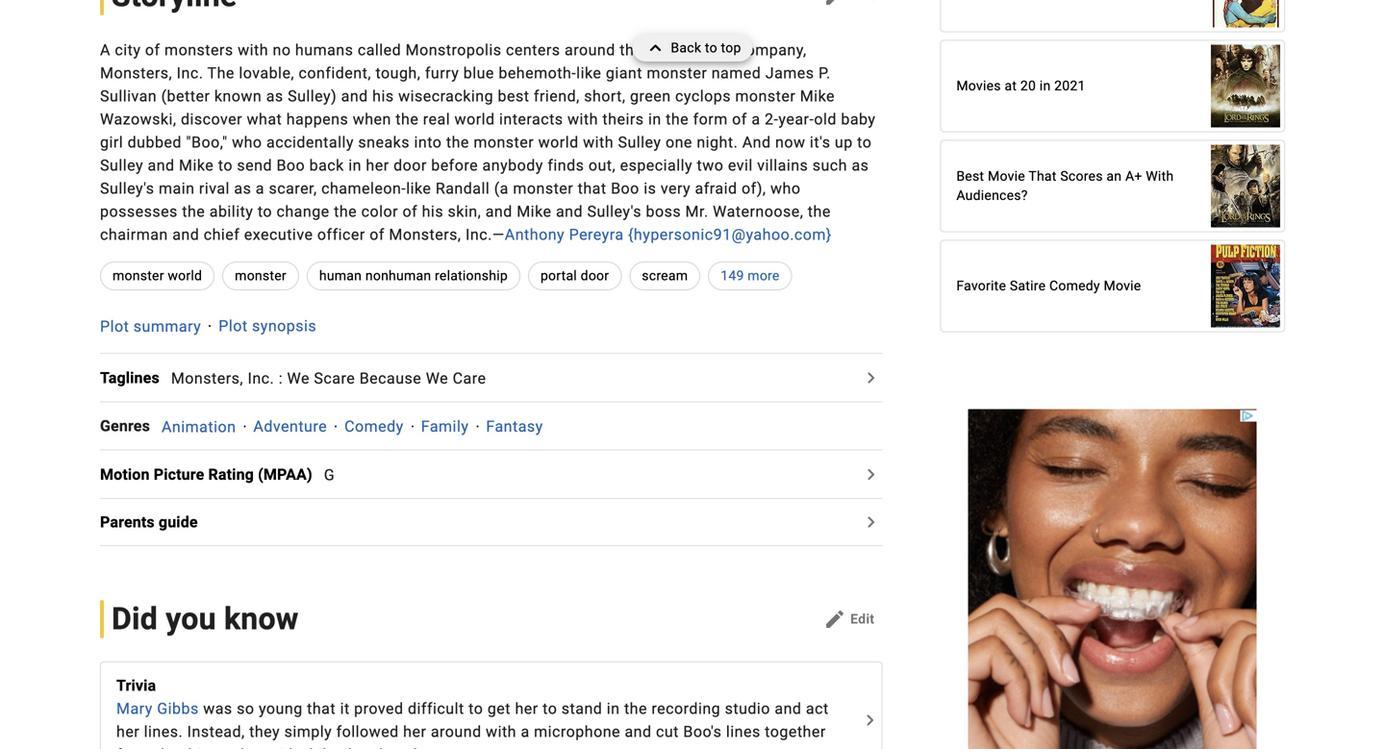 Task type: locate. For each thing, give the bounding box(es) containing it.
her down sneaks
[[366, 156, 389, 175]]

sulley
[[618, 133, 662, 152], [100, 156, 143, 175]]

comedy button
[[345, 418, 404, 436]]

2 vertical spatial world
[[168, 268, 202, 284]]

world up summary
[[168, 268, 202, 284]]

the up officer
[[334, 203, 357, 221]]

as down lovable,
[[266, 87, 284, 105]]

1 horizontal spatial like
[[577, 64, 602, 82]]

lines.
[[144, 723, 183, 742]]

0 vertical spatial door
[[394, 156, 427, 175]]

villains
[[758, 156, 809, 175]]

and up together
[[775, 700, 802, 718]]

boss
[[646, 203, 682, 221]]

rating
[[208, 466, 254, 484]]

0 horizontal spatial inc.
[[177, 64, 203, 82]]

1 horizontal spatial inc.
[[248, 370, 275, 388]]

1 vertical spatial sulley
[[100, 156, 143, 175]]

0 horizontal spatial comedy
[[345, 418, 404, 436]]

mike
[[801, 87, 835, 105], [179, 156, 214, 175], [517, 203, 552, 221]]

real
[[423, 110, 451, 128]]

uma thurman in pulp fiction (1994) image
[[1212, 235, 1281, 337]]

0 horizontal spatial we
[[287, 370, 310, 388]]

sulley's up possesses
[[100, 179, 155, 198]]

interacts
[[500, 110, 564, 128]]

door right "portal"
[[581, 268, 610, 284]]

0 horizontal spatial mike
[[179, 156, 214, 175]]

and left cut
[[625, 723, 652, 742]]

cyclops
[[676, 87, 731, 105]]

plot left synopsis
[[219, 317, 248, 336]]

1 vertical spatial boo
[[611, 179, 640, 198]]

0 vertical spatial his
[[373, 87, 394, 105]]

a
[[100, 41, 111, 59]]

as up ability
[[234, 179, 252, 198]]

together
[[765, 723, 827, 742]]

sulley down theirs
[[618, 133, 662, 152]]

was
[[203, 700, 233, 718]]

1 vertical spatial comedy
[[345, 418, 404, 436]]

mike down the "boo,"
[[179, 156, 214, 175]]

a down send
[[256, 179, 265, 198]]

with down get
[[486, 723, 517, 742]]

sulley down girl
[[100, 156, 143, 175]]

0 vertical spatial comedy
[[1050, 278, 1101, 294]]

1 horizontal spatial we
[[426, 370, 449, 388]]

that inside a city of monsters with no humans called monstropolis centers around the city's power company, monsters, inc. the lovable, confident, tough, furry blue behemoth-like giant monster named james p. sullivan (better known as sulley) and his wisecracking best friend, short, green cyclops monster mike wazowski, discover what happens when the real world interacts with theirs in the form of a 2-year-old baby girl dubbed "boo," who accidentally sneaks into the monster world with sulley one night. and now it's up to sulley and mike to send boo back in her door before anybody finds out, especially two evil villains such as sulley's main rival as a scarer, chameleon-like randall (a monster that boo is very afraid of), who possesses the ability to change the color of his skin, and mike and sulley's boss mr. waternoose, the chairman and chief executive officer of monsters, inc.
[[578, 179, 607, 198]]

door inside a city of monsters with no humans called monstropolis centers around the city's power company, monsters, inc. the lovable, confident, tough, furry blue behemoth-like giant monster named james p. sullivan (better known as sulley) and his wisecracking best friend, short, green cyclops monster mike wazowski, discover what happens when the real world interacts with theirs in the form of a 2-year-old baby girl dubbed "boo," who accidentally sneaks into the monster world with sulley one night. and now it's up to sulley and mike to send boo back in her door before anybody finds out, especially two evil villains such as sulley's main rival as a scarer, chameleon-like randall (a monster that boo is very afraid of), who possesses the ability to change the color of his skin, and mike and sulley's boss mr. waternoose, the chairman and chief executive officer of monsters, inc.
[[394, 156, 427, 175]]

the up one
[[666, 110, 689, 128]]

around down difficult
[[431, 723, 482, 742]]

who up send
[[232, 133, 262, 152]]

monsters, up human nonhuman relationship
[[389, 226, 462, 244]]

monster world button
[[100, 262, 215, 291]]

with up out,
[[583, 133, 614, 152]]

plot summary button
[[100, 317, 201, 336]]

in right stand
[[607, 700, 620, 718]]

care
[[453, 370, 486, 388]]

0 vertical spatial sulley's
[[100, 179, 155, 198]]

skin,
[[448, 203, 481, 221]]

who down villains
[[771, 179, 801, 198]]

1 vertical spatial inc.
[[466, 226, 493, 244]]

monsters, up sullivan
[[100, 64, 172, 82]]

we left care
[[426, 370, 449, 388]]

2 horizontal spatial world
[[539, 133, 579, 152]]

plot for plot summary
[[100, 317, 129, 336]]

1 vertical spatial mike
[[179, 156, 214, 175]]

of
[[145, 41, 160, 59], [733, 110, 748, 128], [403, 203, 418, 221], [370, 226, 385, 244]]

:
[[279, 370, 283, 388]]

a left 2-
[[752, 110, 761, 128]]

parents guide
[[100, 513, 198, 532]]

very
[[661, 179, 691, 198]]

1 horizontal spatial his
[[422, 203, 444, 221]]

0 horizontal spatial sulley
[[100, 156, 143, 175]]

animation
[[162, 418, 236, 436]]

0 vertical spatial who
[[232, 133, 262, 152]]

p.
[[819, 64, 831, 82]]

2 vertical spatial as
[[234, 179, 252, 198]]

played.
[[370, 746, 422, 750]]

recording
[[652, 700, 721, 718]]

and up pereyra
[[556, 203, 583, 221]]

1 horizontal spatial a
[[521, 723, 530, 742]]

movie up audiences?
[[988, 168, 1026, 184]]

149
[[721, 268, 745, 284]]

green
[[630, 87, 671, 105]]

known
[[214, 87, 262, 105]]

2 plot from the left
[[219, 317, 248, 336]]

happens
[[287, 110, 349, 128]]

inc. left :
[[248, 370, 275, 388]]

things
[[183, 746, 228, 750]]

comedy
[[1050, 278, 1101, 294], [345, 418, 404, 436]]

like up short,
[[577, 64, 602, 82]]

gibbs
[[157, 700, 199, 718]]

0 vertical spatial like
[[577, 64, 602, 82]]

(better
[[161, 87, 210, 105]]

monster up anybody
[[474, 133, 534, 152]]

around up 'giant'
[[565, 41, 616, 59]]

0 vertical spatial inc.
[[177, 64, 203, 82]]

1 vertical spatial like
[[406, 179, 432, 198]]

his left "skin,"
[[422, 203, 444, 221]]

0 horizontal spatial as
[[234, 179, 252, 198]]

0 horizontal spatial sulley's
[[100, 179, 155, 198]]

she down followed
[[340, 746, 366, 750]]

with inside was so young that it proved difficult to get her to stand in the recording studio and act her lines. instead, they simply followed her around with a microphone and cut boo's lines together from the things she said while she played.
[[486, 723, 517, 742]]

2 vertical spatial monsters,
[[171, 370, 244, 388]]

1 vertical spatial sulley's
[[588, 203, 642, 221]]

0 horizontal spatial boo
[[277, 156, 305, 175]]

monster button
[[223, 262, 299, 291]]

door
[[394, 156, 427, 175], [581, 268, 610, 284]]

monster down chairman
[[113, 268, 164, 284]]

1 vertical spatial around
[[431, 723, 482, 742]]

girl
[[100, 133, 123, 152]]

1 vertical spatial movie
[[1104, 278, 1142, 294]]

mr.
[[686, 203, 709, 221]]

comedy down 'because'
[[345, 418, 404, 436]]

a left microphone
[[521, 723, 530, 742]]

young
[[259, 700, 303, 718]]

1 plot from the left
[[100, 317, 129, 336]]

to left top
[[705, 40, 718, 56]]

taglines button
[[100, 367, 171, 390]]

0 horizontal spatial she
[[232, 746, 258, 750]]

boo left the is
[[611, 179, 640, 198]]

guide
[[159, 513, 198, 532]]

0 horizontal spatial world
[[168, 268, 202, 284]]

mike up anthony
[[517, 203, 552, 221]]

it
[[340, 700, 350, 718]]

1 vertical spatial his
[[422, 203, 444, 221]]

out,
[[589, 156, 616, 175]]

mike down p.
[[801, 87, 835, 105]]

around inside was so young that it proved difficult to get her to stand in the recording studio and act her lines. instead, they simply followed her around with a microphone and cut boo's lines together from the things she said while she played.
[[431, 723, 482, 742]]

that left it
[[307, 700, 336, 718]]

wisecracking
[[399, 87, 494, 105]]

0 horizontal spatial his
[[373, 87, 394, 105]]

her
[[366, 156, 389, 175], [515, 700, 539, 718], [116, 723, 140, 742], [403, 723, 427, 742]]

her up from
[[116, 723, 140, 742]]

sullivan
[[100, 87, 157, 105]]

1 vertical spatial door
[[581, 268, 610, 284]]

0 vertical spatial mike
[[801, 87, 835, 105]]

get
[[488, 700, 511, 718]]

we
[[287, 370, 310, 388], [426, 370, 449, 388]]

she down they
[[232, 746, 258, 750]]

and up the —
[[486, 203, 513, 221]]

human nonhuman relationship button
[[307, 262, 521, 291]]

door down "into"
[[394, 156, 427, 175]]

1 vertical spatial that
[[307, 700, 336, 718]]

confident,
[[299, 64, 371, 82]]

scream
[[642, 268, 688, 284]]

see more image
[[859, 709, 882, 732]]

two
[[697, 156, 724, 175]]

they
[[249, 723, 280, 742]]

around inside a city of monsters with no humans called monstropolis centers around the city's power company, monsters, inc. the lovable, confident, tough, furry blue behemoth-like giant monster named james p. sullivan (better known as sulley) and his wisecracking best friend, short, green cyclops monster mike wazowski, discover what happens when the real world interacts with theirs in the form of a 2-year-old baby girl dubbed "boo," who accidentally sneaks into the monster world with sulley one night. and now it's up to sulley and mike to send boo back in her door before anybody finds out, especially two evil villains such as sulley's main rival as a scarer, chameleon-like randall (a monster that boo is very afraid of), who possesses the ability to change the color of his skin, and mike and sulley's boss mr. waternoose, the chairman and chief executive officer of monsters, inc.
[[565, 41, 616, 59]]

that down out,
[[578, 179, 607, 198]]

0 horizontal spatial a
[[256, 179, 265, 198]]

1 horizontal spatial she
[[340, 746, 366, 750]]

his up when
[[373, 87, 394, 105]]

0 horizontal spatial plot
[[100, 317, 129, 336]]

1 horizontal spatial door
[[581, 268, 610, 284]]

monsters
[[165, 41, 234, 59]]

instead,
[[187, 723, 245, 742]]

monsters,
[[100, 64, 172, 82], [389, 226, 462, 244], [171, 370, 244, 388]]

edit image
[[824, 0, 847, 8]]

mary
[[116, 700, 153, 718]]

0 vertical spatial a
[[752, 110, 761, 128]]

more
[[748, 268, 780, 284]]

plot synopsis button
[[219, 317, 317, 336]]

city's
[[647, 41, 685, 59]]

1 vertical spatial world
[[539, 133, 579, 152]]

0 horizontal spatial door
[[394, 156, 427, 175]]

know
[[224, 602, 299, 638]]

1 vertical spatial who
[[771, 179, 801, 198]]

2 vertical spatial inc.
[[248, 370, 275, 388]]

and
[[341, 87, 368, 105], [148, 156, 175, 175], [486, 203, 513, 221], [556, 203, 583, 221], [172, 226, 199, 244], [775, 700, 802, 718], [625, 723, 652, 742]]

0 vertical spatial movie
[[988, 168, 1026, 184]]

movie right satire
[[1104, 278, 1142, 294]]

0 vertical spatial around
[[565, 41, 616, 59]]

finds
[[548, 156, 585, 175]]

1 horizontal spatial sulley's
[[588, 203, 642, 221]]

1 horizontal spatial around
[[565, 41, 616, 59]]

city
[[115, 41, 141, 59]]

trivia button
[[116, 675, 857, 698]]

monster down the executive at the top left of the page
[[235, 268, 287, 284]]

like down before
[[406, 179, 432, 198]]

boo up scarer,
[[277, 156, 305, 175]]

sulley's up pereyra
[[588, 203, 642, 221]]

a inside was so young that it proved difficult to get her to stand in the recording studio and act her lines. instead, they simply followed her around with a microphone and cut boo's lines together from the things she said while she played.
[[521, 723, 530, 742]]

—
[[493, 226, 505, 244]]

1 horizontal spatial plot
[[219, 317, 248, 336]]

0 horizontal spatial that
[[307, 700, 336, 718]]

world down wisecracking
[[455, 110, 495, 128]]

inc. down "skin,"
[[466, 226, 493, 244]]

0 horizontal spatial movie
[[988, 168, 1026, 184]]

we right :
[[287, 370, 310, 388]]

chairman
[[100, 226, 168, 244]]

to right up
[[858, 133, 872, 152]]

inc. up (better
[[177, 64, 203, 82]]

james
[[766, 64, 815, 82]]

world up the finds
[[539, 133, 579, 152]]

comedy right satire
[[1050, 278, 1101, 294]]

best
[[498, 87, 530, 105]]

0 horizontal spatial around
[[431, 723, 482, 742]]

advertisement region
[[969, 409, 1258, 750]]

0 horizontal spatial who
[[232, 133, 262, 152]]

as down up
[[852, 156, 870, 175]]

in right 20
[[1040, 78, 1051, 94]]

motion picture rating (mpaa)
[[100, 466, 313, 484]]

monsters, inc. : we scare because we care
[[171, 370, 486, 388]]

the left real
[[396, 110, 419, 128]]

the up before
[[446, 133, 470, 152]]

monsters, up "animation" on the left bottom of the page
[[171, 370, 244, 388]]

synopsis
[[252, 317, 317, 336]]

monster world
[[113, 268, 202, 284]]

1 horizontal spatial movie
[[1104, 278, 1142, 294]]

fantasy
[[486, 418, 544, 436]]

0 vertical spatial as
[[266, 87, 284, 105]]

0 vertical spatial sulley
[[618, 133, 662, 152]]

2 vertical spatial mike
[[517, 203, 552, 221]]

2 horizontal spatial as
[[852, 156, 870, 175]]

blue
[[464, 64, 495, 82]]

while
[[298, 746, 336, 750]]

1 horizontal spatial that
[[578, 179, 607, 198]]

0 vertical spatial world
[[455, 110, 495, 128]]

scarer,
[[269, 179, 317, 198]]

monster down city's
[[647, 64, 708, 82]]

2 horizontal spatial mike
[[801, 87, 835, 105]]

taglines: see all image
[[860, 367, 883, 390]]

plot left summary
[[100, 317, 129, 336]]

2 vertical spatial a
[[521, 723, 530, 742]]

called
[[358, 41, 402, 59]]

portal
[[541, 268, 577, 284]]

you
[[166, 602, 216, 638]]

2021
[[1055, 78, 1086, 94]]

0 vertical spatial that
[[578, 179, 607, 198]]

1 horizontal spatial as
[[266, 87, 284, 105]]

chameleon-
[[322, 179, 406, 198]]

of),
[[742, 179, 767, 198]]



Task type: describe. For each thing, give the bounding box(es) containing it.
was so young that it proved difficult to get her to stand in the recording studio and act her lines. instead, they simply followed her around with a microphone and cut boo's lines together from the things she said while she played.
[[116, 700, 829, 750]]

plot summary
[[100, 317, 201, 336]]

scores
[[1061, 168, 1104, 184]]

parents
[[100, 513, 155, 532]]

back to top button
[[633, 35, 753, 62]]

plot synopsis
[[219, 317, 317, 336]]

nonhuman
[[366, 268, 432, 284]]

of right color on the left of page
[[403, 203, 418, 221]]

it's
[[810, 133, 831, 152]]

1 horizontal spatial sulley
[[618, 133, 662, 152]]

— anthony pereyra {hypersonic91@yahoo.com}
[[493, 226, 832, 244]]

favorite satire comedy movie
[[957, 278, 1142, 294]]

motion picture rating (mpaa) button
[[100, 463, 324, 486]]

1 horizontal spatial world
[[455, 110, 495, 128]]

discover
[[181, 110, 243, 128]]

movie inside favorite satire comedy movie link
[[1104, 278, 1142, 294]]

in inside movies at 20 in 2021 link
[[1040, 78, 1051, 94]]

summary
[[134, 317, 201, 336]]

adventure button
[[254, 418, 327, 436]]

color
[[362, 203, 398, 221]]

to up the executive at the top left of the page
[[258, 203, 272, 221]]

and
[[743, 133, 771, 152]]

theirs
[[603, 110, 644, 128]]

anthony pereyra {hypersonic91@yahoo.com} button
[[505, 226, 832, 244]]

and left "chief"
[[172, 226, 199, 244]]

lovable,
[[239, 64, 295, 82]]

edit image
[[824, 608, 847, 631]]

movies at 20 in 2021 link
[[942, 35, 1285, 137]]

monster inside button
[[235, 268, 287, 284]]

with up lovable,
[[238, 41, 269, 59]]

giant
[[606, 64, 643, 82]]

to left stand
[[543, 700, 558, 718]]

of up and
[[733, 110, 748, 128]]

movie inside best movie that scores an a+ with audiences?
[[988, 168, 1026, 184]]

plot for plot synopsis
[[219, 317, 248, 336]]

2-
[[765, 110, 779, 128]]

human nonhuman relationship
[[319, 268, 508, 284]]

into
[[414, 133, 442, 152]]

2 horizontal spatial inc.
[[466, 226, 493, 244]]

1 vertical spatial a
[[256, 179, 265, 198]]

1 horizontal spatial comedy
[[1050, 278, 1101, 294]]

her up 'played.'
[[403, 723, 427, 742]]

the up 'giant'
[[620, 41, 643, 59]]

best movie that scores an a+ with audiences?
[[957, 168, 1175, 203]]

with down short,
[[568, 110, 599, 128]]

especially
[[620, 156, 693, 175]]

randall
[[436, 179, 490, 198]]

parents guide button
[[100, 511, 210, 534]]

act
[[806, 700, 829, 718]]

back to top
[[671, 40, 742, 56]]

an
[[1107, 168, 1122, 184]]

sulley)
[[288, 87, 337, 105]]

such
[[813, 156, 848, 175]]

anthony
[[505, 226, 565, 244]]

1 she from the left
[[232, 746, 258, 750]]

and up when
[[341, 87, 368, 105]]

boo's
[[684, 723, 722, 742]]

relationship
[[435, 268, 508, 284]]

her right get
[[515, 700, 539, 718]]

149 more button
[[709, 262, 793, 291]]

the
[[207, 64, 235, 82]]

0 vertical spatial boo
[[277, 156, 305, 175]]

liv tyler, sean astin, sean bean, elijah wood, cate blanchett, viggo mortensen, ian mckellen, orlando bloom, billy boyd, dominic monaghan, and john rhys-davies in the lord of the rings: the fellowship of the ring (2001) image
[[1212, 35, 1281, 137]]

anybody
[[483, 156, 544, 175]]

company,
[[738, 41, 807, 59]]

main
[[159, 179, 195, 198]]

because
[[360, 370, 422, 388]]

favorite
[[957, 278, 1007, 294]]

executive
[[244, 226, 313, 244]]

afraid
[[695, 179, 738, 198]]

animation button
[[162, 418, 236, 436]]

audiences?
[[957, 187, 1029, 203]]

0 horizontal spatial like
[[406, 179, 432, 198]]

1 vertical spatial monsters,
[[389, 226, 462, 244]]

to inside back to top button
[[705, 40, 718, 56]]

pereyra
[[569, 226, 624, 244]]

monstropolis
[[406, 41, 502, 59]]

2 we from the left
[[426, 370, 449, 388]]

best movie that scores an a+ with audiences? link
[[942, 135, 1285, 237]]

genres
[[100, 417, 150, 436]]

accidentally
[[267, 133, 354, 152]]

world inside button
[[168, 268, 202, 284]]

of down color on the left of page
[[370, 226, 385, 244]]

1 horizontal spatial mike
[[517, 203, 552, 221]]

stand
[[562, 700, 603, 718]]

did you know
[[112, 602, 299, 638]]

the down lines.
[[155, 746, 178, 750]]

the left "recording"
[[625, 700, 648, 718]]

1 horizontal spatial boo
[[611, 179, 640, 198]]

monster down the finds
[[513, 179, 574, 198]]

taglines
[[100, 369, 160, 387]]

expand less image
[[644, 35, 671, 62]]

that
[[1029, 168, 1057, 184]]

certificate: see all image
[[860, 463, 883, 486]]

2 horizontal spatial a
[[752, 110, 761, 128]]

1 horizontal spatial who
[[771, 179, 801, 198]]

0 vertical spatial monsters,
[[100, 64, 172, 82]]

monster inside button
[[113, 268, 164, 284]]

liv tyler, sean astin, elijah wood, viggo mortensen, ian mckellen, and andy serkis in the lord of the rings: the return of the king (2003) image
[[1212, 135, 1281, 237]]

the down the main
[[182, 203, 205, 221]]

2 she from the left
[[340, 746, 366, 750]]

chief
[[204, 226, 240, 244]]

sneaks
[[358, 133, 410, 152]]

1 we from the left
[[287, 370, 310, 388]]

human
[[319, 268, 362, 284]]

back
[[671, 40, 702, 56]]

that inside was so young that it proved difficult to get her to stand in the recording studio and act her lines. instead, they simply followed her around with a microphone and cut boo's lines together from the things she said while she played.
[[307, 700, 336, 718]]

g
[[324, 466, 335, 485]]

fantasy button
[[486, 418, 544, 436]]

in up chameleon-
[[349, 156, 362, 175]]

and down dubbed
[[148, 156, 175, 175]]

furry
[[425, 64, 459, 82]]

satire
[[1010, 278, 1046, 294]]

portal door button
[[528, 262, 622, 291]]

with
[[1147, 168, 1175, 184]]

of right city
[[145, 41, 160, 59]]

simply
[[284, 723, 332, 742]]

1 vertical spatial as
[[852, 156, 870, 175]]

in inside was so young that it proved difficult to get her to stand in the recording studio and act her lines. instead, they simply followed her around with a microphone and cut boo's lines together from the things she said while she played.
[[607, 700, 620, 718]]

movies at 20 in 2021
[[957, 78, 1086, 94]]

her inside a city of monsters with no humans called monstropolis centers around the city's power company, monsters, inc. the lovable, confident, tough, furry blue behemoth-like giant monster named james p. sullivan (better known as sulley) and his wisecracking best friend, short, green cyclops monster mike wazowski, discover what happens when the real world interacts with theirs in the form of a 2-year-old baby girl dubbed "boo," who accidentally sneaks into the monster world with sulley one night. and now it's up to sulley and mike to send boo back in her door before anybody finds out, especially two evil villains such as sulley's main rival as a scarer, chameleon-like randall (a monster that boo is very afraid of), who possesses the ability to change the color of his skin, and mike and sulley's boss mr. waternoose, the chairman and chief executive officer of monsters, inc.
[[366, 156, 389, 175]]

149 more
[[721, 268, 780, 284]]

to up rival
[[218, 156, 233, 175]]

did
[[112, 602, 158, 638]]

the down such
[[808, 203, 831, 221]]

year-
[[779, 110, 815, 128]]

door inside portal door button
[[581, 268, 610, 284]]

dubbed
[[128, 133, 182, 152]]

monster up 2-
[[736, 87, 796, 105]]

in down green
[[649, 110, 662, 128]]

one
[[666, 133, 693, 152]]

back
[[310, 156, 344, 175]]

power
[[689, 41, 734, 59]]

proved
[[354, 700, 404, 718]]

parents guide: see all image
[[860, 511, 883, 534]]

to left get
[[469, 700, 484, 718]]

trivia
[[116, 677, 156, 695]]



Task type: vqa. For each thing, say whether or not it's contained in the screenshot.
" associated with ," "
no



